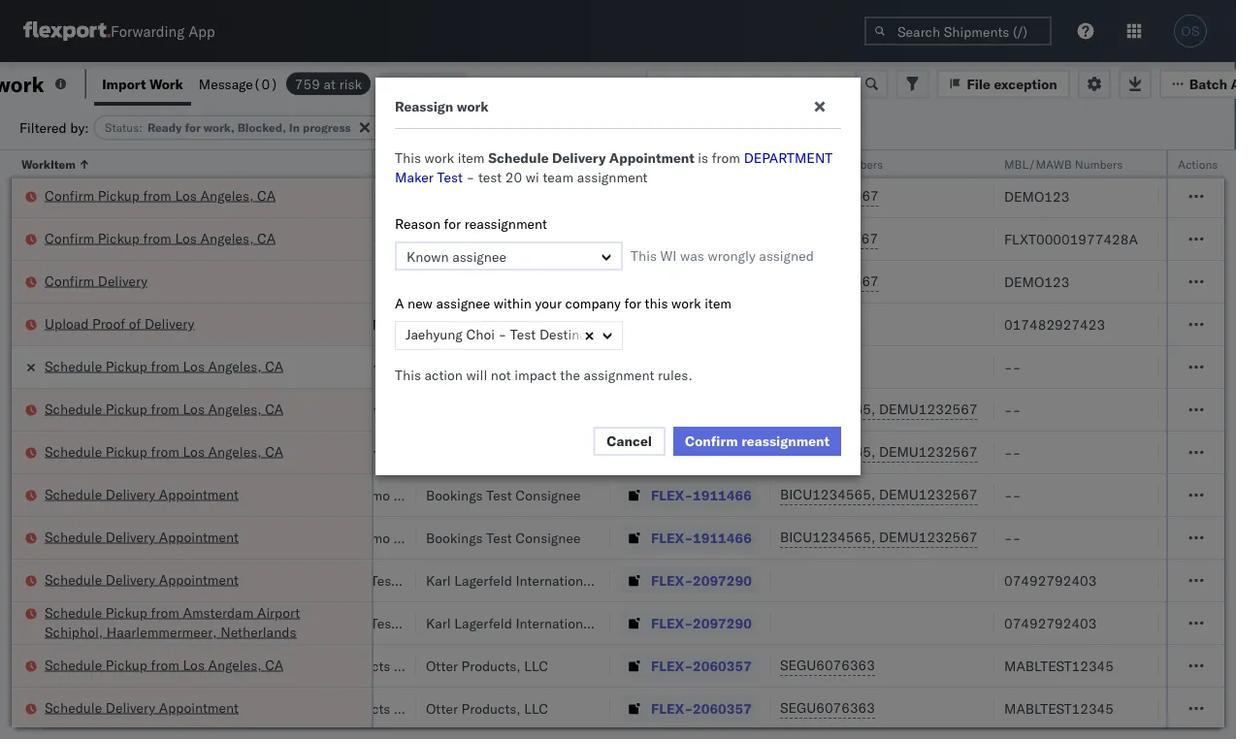 Task type: vqa. For each thing, say whether or not it's contained in the screenshot.
top 16,
no



Task type: describe. For each thing, give the bounding box(es) containing it.
id
[[645, 157, 657, 171]]

schedule pickup from los angeles, ca for fourth schedule pickup from los angeles, ca button from the top of the page
[[45, 657, 284, 674]]

2 flex-2060357 from the top
[[651, 700, 752, 717]]

operator
[[1169, 157, 1215, 171]]

snoozed : no
[[402, 120, 471, 135]]

2 1911466 from the top
[[693, 487, 752, 504]]

4 bicu1234565, demu1232567 from the top
[[780, 529, 978, 546]]

1 c/o from the top
[[623, 572, 646, 589]]

schiphol,
[[45, 624, 103, 641]]

soon
[[642, 120, 669, 135]]

delivery inside button
[[145, 315, 194, 332]]

import work button
[[94, 62, 191, 106]]

3 ocean lcl from the top
[[174, 700, 241, 717]]

: for snoozed
[[447, 120, 450, 135]]

blocked,
[[237, 120, 286, 135]]

2 c/o from the top
[[623, 615, 646, 632]]

appointment for first the schedule delivery appointment link from the bottom of the page
[[159, 699, 239, 716]]

resize handle column header for container numbers
[[972, 150, 995, 740]]

maeu1234567
[[780, 230, 879, 247]]

the
[[560, 367, 580, 384]]

work for reassign
[[457, 98, 489, 115]]

1 flexport demo consignee from the top
[[300, 359, 459, 376]]

flex id
[[620, 157, 657, 171]]

flexport. image
[[23, 21, 111, 41]]

due
[[617, 120, 639, 135]]

amsterdam
[[183, 604, 254, 621]]

file exception
[[967, 75, 1058, 92]]

2 karl from the top
[[426, 615, 451, 632]]

8 flex- from the top
[[651, 572, 693, 589]]

3 ocean fcl from the top
[[174, 359, 242, 376]]

schedule inside this work item schedule delivery appointment is from department maker test - test 20 wi team assignment
[[488, 149, 549, 166]]

1 confirm pickup from los angeles, ca button from the top
[[45, 186, 276, 207]]

3 -- from the top
[[1005, 444, 1021, 461]]

205
[[384, 75, 410, 92]]

a new assignee within your company for this work item
[[395, 295, 732, 312]]

this for this work item schedule delivery appointment is from department maker test - test 20 wi team assignment
[[395, 149, 421, 166]]

this
[[645, 295, 668, 312]]

app
[[188, 22, 215, 40]]

4 -- from the top
[[1005, 487, 1021, 504]]

2 lcl from the top
[[217, 658, 241, 675]]

appointment for 3rd the schedule delivery appointment link from the top
[[159, 571, 239, 588]]

known assignee
[[407, 248, 507, 265]]

client name
[[300, 157, 365, 171]]

4 ocean fcl from the top
[[174, 401, 242, 418]]

os
[[1182, 24, 1200, 38]]

batch
[[1190, 75, 1228, 92]]

track
[[432, 75, 464, 92]]

delivery for 3rd the schedule delivery appointment link from the bottom
[[106, 528, 155, 545]]

1 vertical spatial wi
[[1216, 487, 1230, 504]]

confirm reassignment
[[685, 433, 830, 450]]

consignee inside button
[[426, 157, 482, 171]]

confirm delivery button
[[45, 271, 148, 293]]

1891264
[[693, 145, 752, 162]]

1 vertical spatial a
[[395, 295, 404, 312]]

delivery for first the schedule delivery appointment link from the bottom of the page
[[106, 699, 155, 716]]

1 resize handle column header from the left
[[80, 150, 103, 740]]

team
[[543, 169, 574, 186]]

9 flex- from the top
[[651, 615, 693, 632]]

0 horizontal spatial for
[[185, 120, 201, 135]]

1 international from the top
[[516, 572, 595, 589]]

2 schedule pickup from los angeles, ca link from the top
[[45, 357, 284, 376]]

2 honeywell - test account from the left
[[426, 231, 586, 248]]

flex-1891264
[[651, 145, 752, 162]]

1 integration from the left
[[300, 316, 367, 333]]

5 -- from the top
[[1005, 529, 1021, 546]]

2 vertical spatial for
[[625, 295, 642, 312]]

work,
[[204, 120, 235, 135]]

1 jaehyung c from the top
[[1169, 145, 1237, 162]]

3 schedule delivery appointment from the top
[[45, 571, 239, 588]]

haarlemmermeer,
[[107, 624, 217, 641]]

wi
[[661, 248, 677, 264]]

1 ocean fcl from the top
[[174, 145, 242, 162]]

2 flexport from the top
[[300, 401, 351, 418]]

flex
[[620, 157, 642, 171]]

3 flexport demo consignee from the top
[[300, 444, 459, 461]]

2 ag from the left
[[616, 316, 635, 333]]

2 bicu1234565, demu1232567 from the top
[[780, 444, 978, 461]]

filters
[[595, 75, 634, 92]]

was
[[680, 248, 704, 264]]

workitem
[[21, 157, 76, 171]]

cancel
[[607, 433, 652, 450]]

delivery for 3rd the schedule delivery appointment link from the top
[[106, 571, 155, 588]]

2 bicu1234565, from the top
[[780, 444, 876, 461]]

confirm for confirm reassignment button
[[685, 433, 738, 450]]

3 demo from the top
[[354, 444, 390, 461]]

2 vertical spatial wi
[[1216, 529, 1230, 546]]

airport
[[257, 604, 300, 621]]

impact
[[515, 367, 557, 384]]

status
[[105, 120, 139, 135]]

Search Shipments (/) text field
[[865, 17, 1052, 46]]

1 -- from the top
[[1005, 359, 1021, 376]]

1 products from the top
[[335, 658, 391, 675]]

snoozed
[[402, 120, 447, 135]]

2 flex-1911466 from the top
[[651, 487, 752, 504]]

3 fcl from the top
[[217, 359, 242, 376]]

default
[[545, 75, 592, 92]]

company
[[565, 295, 621, 312]]

at risk : overdue, due soon
[[521, 120, 669, 135]]

department
[[744, 149, 833, 166]]

0 vertical spatial risk
[[339, 75, 362, 92]]

within
[[494, 295, 532, 312]]

3 1911466 from the top
[[693, 529, 752, 546]]

new
[[408, 295, 433, 312]]

2 integration test account - on ag from the left
[[426, 316, 635, 333]]

delivery for confirm delivery link
[[98, 272, 148, 289]]

confirm delivery
[[45, 272, 148, 289]]

message (0)
[[199, 75, 278, 92]]

2 b.v from the top
[[598, 615, 619, 632]]

5 flexport demo consignee from the top
[[300, 529, 459, 546]]

from inside this work item schedule delivery appointment is from department maker test - test 20 wi team assignment
[[712, 149, 741, 166]]

2 07492792403 from the top
[[1005, 615, 1097, 632]]

2 products, from the top
[[462, 700, 521, 717]]

rules.
[[658, 367, 693, 384]]

message
[[199, 75, 253, 92]]

2 on from the left
[[593, 316, 613, 333]]

resize handle column header for client name
[[393, 150, 416, 740]]

3 bicu1234565, demu1232567 from the top
[[780, 486, 978, 503]]

1 horizontal spatial risk
[[536, 120, 555, 135]]

at
[[324, 75, 336, 92]]

forwarding app link
[[23, 21, 215, 41]]

4 flex- from the top
[[651, 359, 693, 376]]

1 vertical spatial for
[[444, 215, 461, 232]]

mbl/mawb
[[1005, 157, 1072, 171]]

(0)
[[253, 75, 278, 92]]

from inside schedule pickup from amsterdam airport schiphol, haarlemmermeer, netherlands
[[151, 604, 179, 621]]

1 honeywell from the left
[[300, 231, 364, 248]]

cancel button
[[593, 427, 666, 456]]

is
[[698, 149, 709, 166]]

pickup inside schedule pickup from amsterdam airport schiphol, haarlemmermeer, netherlands
[[106, 604, 147, 621]]

3 c from the top
[[1229, 273, 1237, 290]]

by:
[[70, 119, 89, 136]]

this for this wi was wrongly assigned
[[631, 248, 657, 264]]

resize handle column header for consignee
[[587, 150, 611, 740]]

action
[[425, 367, 463, 384]]

1911408
[[693, 273, 752, 290]]

Search Work text field
[[646, 69, 858, 99]]

2 c from the top
[[1229, 188, 1237, 205]]

test123
[[1005, 145, 1061, 162]]

actions
[[1178, 157, 1218, 171]]

10 ocean from the top
[[174, 700, 214, 717]]

5 flex- from the top
[[651, 444, 693, 461]]

netherlands
[[221, 624, 296, 641]]

item inside this work item schedule delivery appointment is from department maker test - test 20 wi team assignment
[[458, 149, 485, 166]]

1 air from the top
[[174, 316, 191, 333]]

mode
[[174, 157, 204, 171]]

jaehyung choi - test destination agent option
[[406, 326, 651, 343]]

1 lagerfeld from the top
[[455, 572, 512, 589]]

: for status
[[139, 120, 143, 135]]

6 ocean fcl from the top
[[174, 487, 242, 504]]

2 international from the top
[[516, 615, 595, 632]]

0 horizontal spatial reassignment
[[465, 215, 547, 232]]

filtered
[[19, 119, 67, 136]]

1 vertical spatial 20
[[1196, 487, 1213, 504]]

reset to default filters
[[489, 75, 634, 92]]

progress
[[303, 120, 351, 135]]

reset to default filters button
[[477, 69, 646, 99]]

2 2060357 from the top
[[693, 700, 752, 717]]

mbl/mawb numbers
[[1005, 157, 1123, 171]]

1 confirm pickup from los angeles, ca from the top
[[45, 187, 276, 204]]

2 lagerfeld from the top
[[455, 615, 512, 632]]

1 flex-2060357 from the top
[[651, 658, 752, 675]]

known
[[407, 248, 449, 265]]

2 schedule pickup from los angeles, ca button from the top
[[45, 399, 284, 421]]

2 segu6076363 from the top
[[780, 700, 875, 717]]

1 b.v from the top
[[598, 572, 619, 589]]

snooze
[[113, 157, 151, 171]]

2 confirm pickup from los angeles, ca from the top
[[45, 230, 276, 247]]

maker
[[395, 169, 434, 186]]

appointment inside this work item schedule delivery appointment is from department maker test - test 20 wi team assignment
[[609, 149, 695, 166]]

1 otter products, llc from the top
[[426, 658, 548, 675]]

wrongly
[[708, 248, 756, 264]]

appointment for 1st the schedule delivery appointment link from the top of the page
[[159, 486, 239, 503]]

2 air from the top
[[174, 572, 191, 589]]

reassign
[[395, 98, 454, 115]]

10 resize handle column header from the left
[[1202, 150, 1225, 740]]

upload proof of delivery
[[45, 315, 194, 332]]

1 t from the top
[[1233, 487, 1237, 504]]

4 schedule delivery appointment link from the top
[[45, 698, 239, 718]]

2 vertical spatial 20
[[1196, 529, 1213, 546]]

2 karl lagerfeld international b.v c/o bleckmann from the top
[[426, 615, 718, 632]]

os button
[[1169, 9, 1213, 53]]

- inside this work item schedule delivery appointment is from department maker test - test 20 wi team assignment
[[466, 169, 475, 186]]

resize handle column header for mode
[[267, 150, 290, 740]]

container
[[780, 157, 832, 171]]

017482927423
[[1005, 316, 1106, 333]]

upload
[[45, 315, 89, 332]]

1 ocean from the top
[[174, 145, 214, 162]]

flex-1919147
[[651, 359, 752, 376]]

schedule pickup from amsterdam airport schiphol, haarlemmermeer, netherlands link
[[45, 603, 347, 642]]

2 test 20 wi t from the top
[[1169, 529, 1237, 546]]

reason for reassignment
[[395, 215, 547, 232]]

1 confirm pickup from los angeles, ca link from the top
[[45, 186, 276, 205]]

2 ocean lcl from the top
[[174, 658, 241, 675]]

confirm for second confirm pickup from los angeles, ca link from the bottom
[[45, 187, 94, 204]]

759 at risk
[[295, 75, 362, 92]]

2 bleckmann from the top
[[650, 615, 718, 632]]

will
[[466, 367, 487, 384]]

1 vertical spatial test
[[1169, 487, 1192, 504]]

4 demo from the top
[[354, 487, 390, 504]]



Task type: locate. For each thing, give the bounding box(es) containing it.
confirm pickup from los angeles, ca
[[45, 187, 276, 204], [45, 230, 276, 247]]

1 vertical spatial bleckmann
[[650, 615, 718, 632]]

schedule delivery appointment
[[45, 486, 239, 503], [45, 528, 239, 545], [45, 571, 239, 588], [45, 699, 239, 716]]

wi inside this work item schedule delivery appointment is from department maker test - test 20 wi team assignment
[[526, 169, 539, 186]]

confirm pickup from los angeles, ca link up confirm delivery
[[45, 229, 276, 248]]

exception
[[994, 75, 1058, 92]]

honeywell up known assignee
[[426, 231, 490, 248]]

0 horizontal spatial on
[[466, 316, 486, 333]]

: left ready
[[139, 120, 143, 135]]

1 vertical spatial test 20 wi t
[[1169, 529, 1237, 546]]

your
[[535, 295, 562, 312]]

jaehyung c
[[1169, 145, 1237, 162], [1169, 188, 1237, 205], [1169, 273, 1237, 290]]

2 vertical spatial ocean lcl
[[174, 700, 241, 717]]

batch a button
[[1160, 69, 1237, 99]]

demo123 down mbl/mawb
[[1005, 188, 1070, 205]]

status : ready for work, blocked, in progress
[[105, 120, 351, 135]]

3 air from the top
[[174, 615, 191, 632]]

1911466
[[693, 444, 752, 461], [693, 487, 752, 504], [693, 529, 752, 546]]

1 vertical spatial c
[[1229, 188, 1237, 205]]

assignment inside this work item schedule delivery appointment is from department maker test - test 20 wi team assignment
[[577, 169, 648, 186]]

jaehyung choi - test destination agent
[[406, 326, 651, 343]]

1 vertical spatial otter products - test account
[[300, 700, 486, 717]]

1 horizontal spatial honeywell
[[426, 231, 490, 248]]

work down flex-1911408
[[672, 295, 701, 312]]

20 inside this work item schedule delivery appointment is from department maker test - test 20 wi team assignment
[[506, 169, 522, 186]]

1 vertical spatial confirm pickup from los angeles, ca
[[45, 230, 276, 247]]

schedule pickup from los angeles, ca for 3rd schedule pickup from los angeles, ca button
[[45, 443, 284, 460]]

schedule pickup from los angeles, ca
[[45, 144, 284, 161], [45, 358, 284, 375], [45, 400, 284, 417], [45, 443, 284, 460], [45, 657, 284, 674]]

0 vertical spatial lcl
[[217, 231, 241, 248]]

for
[[185, 120, 201, 135], [444, 215, 461, 232], [625, 295, 642, 312]]

2 vertical spatial air
[[174, 615, 191, 632]]

0 vertical spatial t
[[1233, 487, 1237, 504]]

0 vertical spatial assignee
[[452, 248, 507, 265]]

1 vertical spatial 07492792403
[[1005, 615, 1097, 632]]

1 horizontal spatial work
[[457, 98, 489, 115]]

appointment
[[609, 149, 695, 166], [159, 486, 239, 503], [159, 528, 239, 545], [159, 571, 239, 588], [159, 699, 239, 716]]

0 vertical spatial jaehyung c
[[1169, 145, 1237, 162]]

this for this action will not impact the assignment rules.
[[395, 367, 421, 384]]

7 fcl from the top
[[217, 529, 242, 546]]

1 bicu1234565, from the top
[[780, 401, 876, 418]]

batch a
[[1190, 75, 1237, 92]]

c
[[1229, 145, 1237, 162], [1229, 188, 1237, 205], [1229, 273, 1237, 290]]

1 vertical spatial work
[[425, 149, 454, 166]]

schedule pickup from amsterdam airport schiphol, haarlemmermeer, netherlands button
[[45, 603, 347, 644]]

work inside this work item schedule delivery appointment is from department maker test - test 20 wi team assignment
[[425, 149, 454, 166]]

work for this
[[425, 149, 454, 166]]

4 schedule pickup from los angeles, ca from the top
[[45, 443, 284, 460]]

demo123 up the 017482927423
[[1005, 273, 1070, 290]]

delivery inside 'button'
[[98, 272, 148, 289]]

1 bleckmann from the top
[[650, 572, 718, 589]]

at
[[521, 120, 533, 135]]

1 flex-1911466 from the top
[[651, 444, 752, 461]]

0 vertical spatial demo123
[[1005, 188, 1070, 205]]

4 ocean from the top
[[174, 359, 214, 376]]

0 vertical spatial mabltest12345
[[1005, 658, 1114, 675]]

2 vertical spatial 1911466
[[693, 529, 752, 546]]

1919147
[[693, 359, 752, 376]]

0 vertical spatial work
[[457, 98, 489, 115]]

ready
[[147, 120, 182, 135]]

0 vertical spatial air
[[174, 316, 191, 333]]

2 vertical spatial jaehyung c
[[1169, 273, 1237, 290]]

confirm for 2nd confirm pickup from los angeles, ca link from the top of the page
[[45, 230, 94, 247]]

0 vertical spatial flex-2097290
[[651, 572, 752, 589]]

0 vertical spatial item
[[458, 149, 485, 166]]

not
[[491, 367, 511, 384]]

confirm pickup from los angeles, ca up confirm delivery
[[45, 230, 276, 247]]

2 schedule delivery appointment button from the top
[[45, 528, 239, 549]]

this inside this work item schedule delivery appointment is from department maker test - test 20 wi team assignment
[[395, 149, 421, 166]]

2 llc from the top
[[524, 700, 548, 717]]

resize handle column header
[[80, 150, 103, 740], [141, 150, 164, 740], [267, 150, 290, 740], [348, 150, 372, 740], [393, 150, 416, 740], [587, 150, 611, 740], [747, 150, 771, 740], [972, 150, 995, 740], [1136, 150, 1159, 740], [1202, 150, 1225, 740]]

4 flexport from the top
[[300, 487, 351, 504]]

3 bicu1234565, from the top
[[780, 486, 876, 503]]

numbers for mbl/mawb numbers
[[1075, 157, 1123, 171]]

3 ocean from the top
[[174, 231, 214, 248]]

1 vertical spatial flex-1911466
[[651, 487, 752, 504]]

delivery for 1st the schedule delivery appointment link from the top of the page
[[106, 486, 155, 503]]

:
[[139, 120, 143, 135], [447, 120, 450, 135], [555, 120, 559, 135]]

reassignment
[[465, 215, 547, 232], [742, 433, 830, 450]]

c/o
[[623, 572, 646, 589], [623, 615, 646, 632]]

1 vertical spatial lcl
[[217, 658, 241, 675]]

0 horizontal spatial item
[[458, 149, 485, 166]]

this action will not impact the assignment rules.
[[395, 367, 693, 384]]

honeywell down client name
[[300, 231, 364, 248]]

1 vertical spatial confirm pickup from los angeles, ca link
[[45, 229, 276, 248]]

2 confirm pickup from los angeles, ca link from the top
[[45, 229, 276, 248]]

numbers right container
[[835, 157, 883, 171]]

1 vertical spatial item
[[705, 295, 732, 312]]

bicu1234565,
[[780, 401, 876, 418], [780, 444, 876, 461], [780, 486, 876, 503], [780, 529, 876, 546]]

1 honeywell - test account from the left
[[300, 231, 460, 248]]

test inside this work item schedule delivery appointment is from department maker test - test 20 wi team assignment
[[437, 169, 463, 186]]

confirm up confirm delivery
[[45, 230, 94, 247]]

2 demo from the top
[[354, 401, 390, 418]]

4 fcl from the top
[[217, 401, 242, 418]]

1 lcl from the top
[[217, 231, 241, 248]]

assignment down agent
[[584, 367, 655, 384]]

0 horizontal spatial honeywell
[[300, 231, 364, 248]]

1 vertical spatial international
[[516, 615, 595, 632]]

a inside button
[[1231, 75, 1237, 92]]

2 otter products, llc from the top
[[426, 700, 548, 717]]

import
[[102, 75, 146, 92]]

1 vertical spatial 1911466
[[693, 487, 752, 504]]

schedule pickup from los angeles, ca link for fourth schedule pickup from los angeles, ca button from the top of the page
[[45, 656, 284, 675]]

2 t from the top
[[1233, 529, 1237, 546]]

0 vertical spatial 07492792403
[[1005, 572, 1097, 589]]

1 vertical spatial llc
[[524, 700, 548, 717]]

flex-2060357
[[651, 658, 752, 675], [651, 700, 752, 717]]

choi
[[466, 326, 495, 343]]

confirm reassignment button
[[674, 427, 842, 456]]

2 vertical spatial this
[[395, 367, 421, 384]]

1 vertical spatial lagerfeld
[[455, 615, 512, 632]]

this left action
[[395, 367, 421, 384]]

flex-1911466 button
[[620, 439, 756, 466], [620, 439, 756, 466], [620, 482, 756, 509], [620, 482, 756, 509], [620, 525, 756, 552], [620, 525, 756, 552]]

6 resize handle column header from the left
[[587, 150, 611, 740]]

integration
[[300, 316, 367, 333], [426, 316, 493, 333]]

0 horizontal spatial numbers
[[835, 157, 883, 171]]

0 vertical spatial this
[[395, 149, 421, 166]]

2 vertical spatial lcl
[[217, 700, 241, 717]]

0 horizontal spatial :
[[139, 120, 143, 135]]

ag down company
[[616, 316, 635, 333]]

1 vertical spatial risk
[[536, 120, 555, 135]]

work
[[149, 75, 183, 92]]

1 schedule pickup from los angeles, ca link from the top
[[45, 143, 284, 163]]

confirm pickup from los angeles, ca down workitem button
[[45, 187, 276, 204]]

test inside this work item schedule delivery appointment is from department maker test - test 20 wi team assignment
[[478, 169, 502, 186]]

5 flexport from the top
[[300, 529, 351, 546]]

a right the batch at the top right
[[1231, 75, 1237, 92]]

0 horizontal spatial risk
[[339, 75, 362, 92]]

10 flex- from the top
[[651, 658, 693, 675]]

4 schedule delivery appointment button from the top
[[45, 698, 239, 720]]

0 vertical spatial lagerfeld
[[455, 572, 512, 589]]

1 07492792403 from the top
[[1005, 572, 1097, 589]]

confirm for confirm delivery link
[[45, 272, 94, 289]]

schedule pickup from los angeles, ca link for 2nd schedule pickup from los angeles, ca button from the top of the page
[[45, 399, 284, 419]]

7 ocean from the top
[[174, 487, 214, 504]]

3 : from the left
[[555, 120, 559, 135]]

1 fcl from the top
[[217, 145, 242, 162]]

1 bicu1234565, demu1232567 from the top
[[780, 401, 978, 418]]

2 : from the left
[[447, 120, 450, 135]]

3 schedule delivery appointment link from the top
[[45, 570, 239, 590]]

1 horizontal spatial a
[[1231, 75, 1237, 92]]

reason
[[395, 215, 441, 232]]

mode button
[[164, 152, 271, 172]]

work up no
[[457, 98, 489, 115]]

2 -- from the top
[[1005, 401, 1021, 418]]

2 schedule pickup from los angeles, ca from the top
[[45, 358, 284, 375]]

a left new
[[395, 295, 404, 312]]

confirm pickup from los angeles, ca button down workitem button
[[45, 186, 276, 207]]

1 1911466 from the top
[[693, 444, 752, 461]]

schedule pickup from los angeles, ca for 1st schedule pickup from los angeles, ca button from the top
[[45, 144, 284, 161]]

otter products - test account
[[300, 658, 486, 675], [300, 700, 486, 717]]

0 vertical spatial 1911466
[[693, 444, 752, 461]]

confirm delivery link
[[45, 271, 148, 291]]

confirm down flex-1919147
[[685, 433, 738, 450]]

0 vertical spatial confirm pickup from los angeles, ca link
[[45, 186, 276, 205]]

a
[[1231, 75, 1237, 92], [395, 295, 404, 312]]

1 llc from the top
[[524, 658, 548, 675]]

assignee up "choi"
[[436, 295, 490, 312]]

flex-1977428
[[651, 231, 752, 248]]

t
[[1233, 487, 1237, 504], [1233, 529, 1237, 546]]

resize handle column header for mbl/mawb numbers
[[1136, 150, 1159, 740]]

4 schedule delivery appointment from the top
[[45, 699, 239, 716]]

item down 1911408
[[705, 295, 732, 312]]

file
[[967, 75, 991, 92]]

3 jaehyung c from the top
[[1169, 273, 1237, 290]]

schedule pickup from los angeles, ca for 2nd schedule pickup from los angeles, ca button from the top of the page
[[45, 400, 284, 417]]

4 resize handle column header from the left
[[348, 150, 372, 740]]

0 vertical spatial bleckmann
[[650, 572, 718, 589]]

9 ocean from the top
[[174, 658, 214, 675]]

confirm pickup from los angeles, ca link down workitem button
[[45, 186, 276, 205]]

: left no
[[447, 120, 450, 135]]

flex-1977428 button
[[620, 226, 756, 253], [620, 226, 756, 253]]

2 schedule delivery appointment link from the top
[[45, 528, 239, 547]]

: right at
[[555, 120, 559, 135]]

numbers for container numbers
[[835, 157, 883, 171]]

confirm inside button
[[685, 433, 738, 450]]

4 bicu1234565, from the top
[[780, 529, 876, 546]]

1 vertical spatial 2097290
[[693, 615, 752, 632]]

confirm pickup from los angeles, ca button up confirm delivery
[[45, 229, 276, 250]]

6 ocean from the top
[[174, 444, 214, 461]]

3 flexport from the top
[[300, 444, 351, 461]]

8 ocean from the top
[[174, 529, 214, 546]]

destination
[[540, 326, 611, 343]]

0 vertical spatial ocean lcl
[[174, 231, 241, 248]]

1 demo from the top
[[354, 359, 390, 376]]

--
[[1005, 359, 1021, 376], [1005, 401, 1021, 418], [1005, 444, 1021, 461], [1005, 487, 1021, 504], [1005, 529, 1021, 546]]

0 vertical spatial llc
[[524, 658, 548, 675]]

1 horizontal spatial reassignment
[[742, 433, 830, 450]]

1 horizontal spatial item
[[705, 295, 732, 312]]

flex-1911466
[[651, 444, 752, 461], [651, 487, 752, 504], [651, 529, 752, 546]]

karl lagerfeld international b.v c/o bleckmann
[[426, 572, 718, 589], [426, 615, 718, 632]]

0 horizontal spatial ag
[[490, 316, 509, 333]]

1 vertical spatial c/o
[[623, 615, 646, 632]]

demo123
[[1005, 188, 1070, 205], [1005, 273, 1070, 290]]

0 vertical spatial segu6076363
[[780, 657, 875, 674]]

container numbers
[[780, 157, 883, 171]]

1 vertical spatial ocean lcl
[[174, 658, 241, 675]]

for left this
[[625, 295, 642, 312]]

1 vertical spatial karl
[[426, 615, 451, 632]]

2 vertical spatial flex-1911466
[[651, 529, 752, 546]]

jaehyung
[[1169, 145, 1226, 162], [1169, 188, 1226, 205], [1169, 273, 1226, 290], [406, 326, 463, 343]]

205 on track
[[384, 75, 464, 92]]

5 ocean fcl from the top
[[174, 444, 242, 461]]

0 vertical spatial reassignment
[[465, 215, 547, 232]]

0 vertical spatial confirm pickup from los angeles, ca button
[[45, 186, 276, 207]]

1 schedule delivery appointment button from the top
[[45, 485, 239, 506]]

0 vertical spatial flex-1911466
[[651, 444, 752, 461]]

1 horizontal spatial numbers
[[1075, 157, 1123, 171]]

1 karl from the top
[[426, 572, 451, 589]]

2 horizontal spatial for
[[625, 295, 642, 312]]

1 integration test account - on ag from the left
[[300, 316, 509, 333]]

otter
[[300, 658, 332, 675], [426, 658, 458, 675], [300, 700, 332, 717], [426, 700, 458, 717]]

appointment for 3rd the schedule delivery appointment link from the bottom
[[159, 528, 239, 545]]

4 schedule pickup from los angeles, ca button from the top
[[45, 656, 284, 677]]

2 mabltest12345 from the top
[[1005, 700, 1114, 717]]

integration test account - on ag down within
[[426, 316, 635, 333]]

flex-1891264 button
[[620, 140, 756, 167], [620, 140, 756, 167]]

1 flex- from the top
[[651, 145, 693, 162]]

flex-2097290
[[651, 572, 752, 589], [651, 615, 752, 632]]

1 schedule pickup from los angeles, ca button from the top
[[45, 143, 284, 165]]

1 horizontal spatial for
[[444, 215, 461, 232]]

reassignment inside button
[[742, 433, 830, 450]]

ag down within
[[490, 316, 509, 333]]

for left "work," on the left top
[[185, 120, 201, 135]]

llc
[[524, 658, 548, 675], [524, 700, 548, 717]]

confirm
[[45, 187, 94, 204], [45, 230, 94, 247], [45, 272, 94, 289], [685, 433, 738, 450]]

air
[[174, 316, 191, 333], [174, 572, 191, 589], [174, 615, 191, 632]]

test
[[478, 169, 502, 186], [1169, 487, 1192, 504], [1169, 529, 1192, 546]]

0 vertical spatial c
[[1229, 145, 1237, 162]]

5 schedule pickup from los angeles, ca from the top
[[45, 657, 284, 674]]

work
[[457, 98, 489, 115], [425, 149, 454, 166], [672, 295, 701, 312]]

delivery inside this work item schedule delivery appointment is from department maker test - test 20 wi team assignment
[[552, 149, 606, 166]]

item down no
[[458, 149, 485, 166]]

consignee button
[[416, 152, 591, 172]]

assignment down due in the top of the page
[[577, 169, 648, 186]]

1 vertical spatial products
[[335, 700, 391, 717]]

on up will on the left of the page
[[466, 316, 486, 333]]

1 vertical spatial t
[[1233, 529, 1237, 546]]

bleckmann
[[650, 572, 718, 589], [650, 615, 718, 632]]

2060357
[[693, 658, 752, 675], [693, 700, 752, 717]]

1 vertical spatial flex-2097290
[[651, 615, 752, 632]]

flex-2097290 button
[[620, 567, 756, 594], [620, 567, 756, 594], [620, 610, 756, 637], [620, 610, 756, 637]]

1 vertical spatial mabltest12345
[[1005, 700, 1114, 717]]

confirm pickup from los angeles, ca link
[[45, 186, 276, 205], [45, 229, 276, 248]]

import work
[[102, 75, 183, 92]]

container numbers button
[[771, 152, 975, 172]]

0 vertical spatial test 20 wi t
[[1169, 487, 1237, 504]]

0 horizontal spatial work
[[425, 149, 454, 166]]

1 horizontal spatial :
[[447, 120, 450, 135]]

5 ocean from the top
[[174, 401, 214, 418]]

client name button
[[290, 152, 397, 172]]

resize handle column header for workitem
[[348, 150, 372, 740]]

1 numbers from the left
[[835, 157, 883, 171]]

bicu1234565, demu1232567
[[780, 401, 978, 418], [780, 444, 978, 461], [780, 486, 978, 503], [780, 529, 978, 546]]

2 demo123 from the top
[[1005, 273, 1070, 290]]

2 vertical spatial work
[[672, 295, 701, 312]]

1 mabltest12345 from the top
[[1005, 658, 1114, 675]]

2 flex- from the top
[[651, 231, 693, 248]]

resize handle column header for flex id
[[747, 150, 771, 740]]

for up known assignee
[[444, 215, 461, 232]]

0 horizontal spatial a
[[395, 295, 404, 312]]

2 integration from the left
[[426, 316, 493, 333]]

schedule pickup from amsterdam airport schiphol, haarlemmermeer, netherlands
[[45, 604, 300, 641]]

0 vertical spatial otter products - test account
[[300, 658, 486, 675]]

0 vertical spatial karl
[[426, 572, 451, 589]]

8 resize handle column header from the left
[[972, 150, 995, 740]]

1 on from the left
[[466, 316, 486, 333]]

3 flex-1911466 from the top
[[651, 529, 752, 546]]

2 fcl from the top
[[217, 188, 242, 205]]

confirm inside 'button'
[[45, 272, 94, 289]]

1 vertical spatial 2060357
[[693, 700, 752, 717]]

honeywell - test account up known
[[300, 231, 460, 248]]

0 vertical spatial 20
[[506, 169, 522, 186]]

2 schedule delivery appointment from the top
[[45, 528, 239, 545]]

workitem button
[[12, 152, 352, 172]]

work down snoozed : no on the top left of page
[[425, 149, 454, 166]]

1 vertical spatial assignee
[[436, 295, 490, 312]]

1 flex-2097290 from the top
[[651, 572, 752, 589]]

confirm up upload
[[45, 272, 94, 289]]

flex id button
[[611, 152, 751, 172]]

1 horizontal spatial on
[[593, 316, 613, 333]]

0 vertical spatial 2097290
[[693, 572, 752, 589]]

file exception button
[[937, 69, 1070, 99], [937, 69, 1070, 99]]

this left wi
[[631, 248, 657, 264]]

5 resize handle column header from the left
[[393, 150, 416, 740]]

numbers right mbl/mawb
[[1075, 157, 1123, 171]]

2 ocean from the top
[[174, 188, 214, 205]]

1 vertical spatial assignment
[[584, 367, 655, 384]]

flex-1911408 button
[[620, 268, 756, 296], [620, 268, 756, 296]]

1 vertical spatial products,
[[462, 700, 521, 717]]

schedule inside schedule pickup from amsterdam airport schiphol, haarlemmermeer, netherlands
[[45, 604, 102, 621]]

schedule pickup from los angeles, ca link for 3rd schedule pickup from los angeles, ca button
[[45, 442, 284, 462]]

schedule pickup from los angeles, ca link
[[45, 143, 284, 163], [45, 357, 284, 376], [45, 399, 284, 419], [45, 442, 284, 462], [45, 656, 284, 675]]

this up maker
[[395, 149, 421, 166]]

2 vertical spatial test
[[1169, 529, 1192, 546]]

on down company
[[593, 316, 613, 333]]

upload proof of delivery link
[[45, 314, 194, 333]]

3 lcl from the top
[[217, 700, 241, 717]]

schedule pickup from los angeles, ca link for 1st schedule pickup from los angeles, ca button from the top
[[45, 143, 284, 163]]

integration test account - on ag down new
[[300, 316, 509, 333]]

3 schedule delivery appointment button from the top
[[45, 570, 239, 592]]

overdue,
[[564, 120, 614, 135]]

3 schedule pickup from los angeles, ca from the top
[[45, 400, 284, 417]]

3 flex- from the top
[[651, 273, 693, 290]]

2 vertical spatial c
[[1229, 273, 1237, 290]]

1 horizontal spatial ag
[[616, 316, 635, 333]]

confirm down workitem
[[45, 187, 94, 204]]

honeywell - test account up known assignee
[[426, 231, 586, 248]]

5 demo from the top
[[354, 529, 390, 546]]

assignee down reason for reassignment in the left top of the page
[[452, 248, 507, 265]]

2 2097290 from the top
[[693, 615, 752, 632]]

2 honeywell from the left
[[426, 231, 490, 248]]

1 vertical spatial jaehyung c
[[1169, 188, 1237, 205]]

20
[[506, 169, 522, 186], [1196, 487, 1213, 504], [1196, 529, 1213, 546]]

test 20 wi t
[[1169, 487, 1237, 504], [1169, 529, 1237, 546]]

ocean fcl
[[174, 145, 242, 162], [174, 188, 242, 205], [174, 359, 242, 376], [174, 401, 242, 418], [174, 444, 242, 461], [174, 487, 242, 504], [174, 529, 242, 546]]

proof
[[92, 315, 125, 332]]

2 horizontal spatial work
[[672, 295, 701, 312]]

0 vertical spatial products
[[335, 658, 391, 675]]



